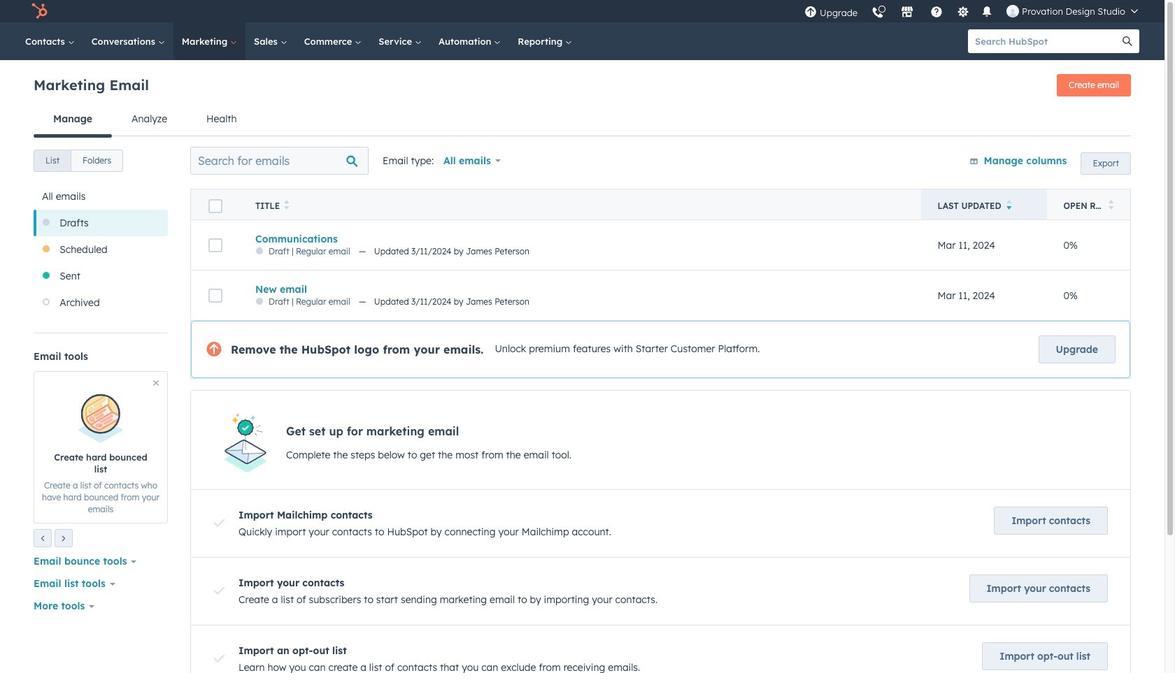 Task type: locate. For each thing, give the bounding box(es) containing it.
descending sort. press to sort ascending. element
[[1007, 200, 1012, 212]]

descending sort. press to sort ascending. image
[[1007, 200, 1012, 210]]

1 horizontal spatial press to sort. element
[[1109, 200, 1114, 212]]

banner
[[34, 70, 1132, 102]]

Search for emails search field
[[190, 147, 369, 175]]

press to sort. element
[[284, 200, 290, 212], [1109, 200, 1114, 212]]

None button
[[34, 150, 71, 172], [71, 150, 123, 172], [34, 150, 71, 172], [71, 150, 123, 172]]

0 horizontal spatial press to sort. element
[[284, 200, 290, 212]]

Search HubSpot search field
[[969, 29, 1116, 53]]

navigation
[[34, 102, 1132, 138]]

group
[[34, 150, 123, 172]]

menu
[[798, 0, 1148, 22]]

2 press to sort. element from the left
[[1109, 200, 1114, 212]]

james peterson image
[[1007, 5, 1020, 17]]

1 press to sort. element from the left
[[284, 200, 290, 212]]



Task type: describe. For each thing, give the bounding box(es) containing it.
press to sort. image
[[284, 200, 290, 210]]

press to sort. image
[[1109, 200, 1114, 210]]

previous image
[[38, 536, 47, 544]]

next image
[[59, 536, 68, 544]]

close image
[[153, 381, 159, 386]]

marketplaces image
[[901, 6, 914, 19]]



Task type: vqa. For each thing, say whether or not it's contained in the screenshot.
Next icon
yes



